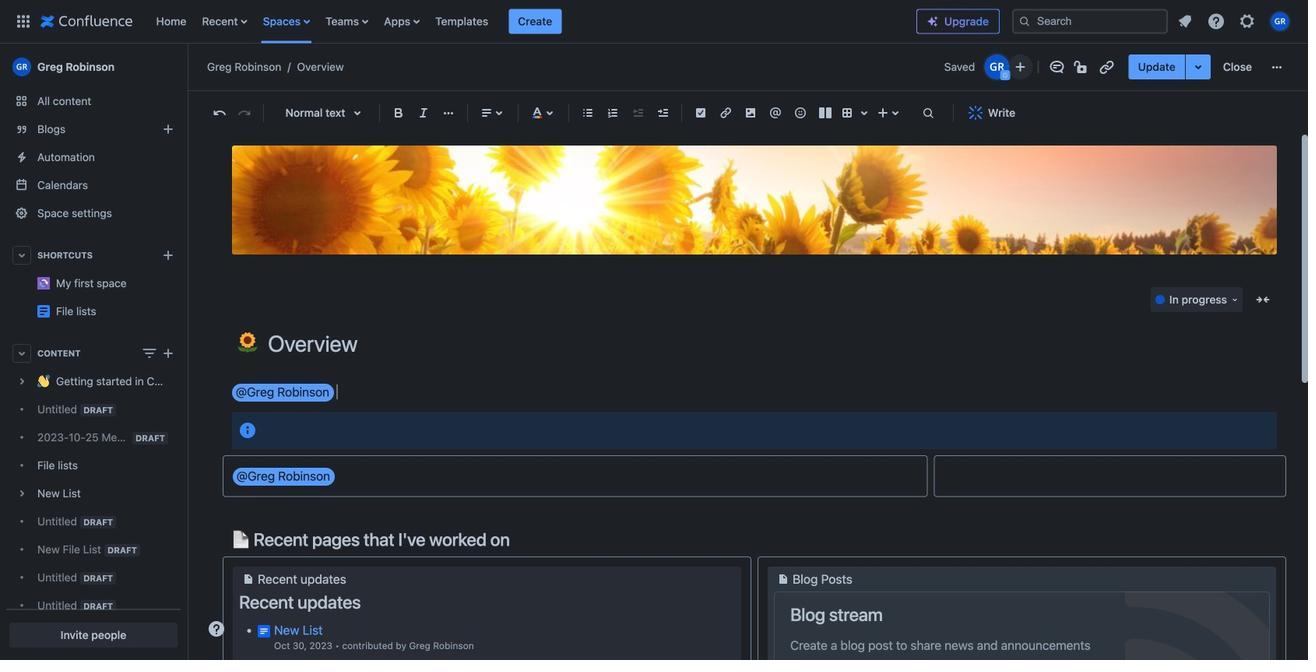 Task type: vqa. For each thing, say whether or not it's contained in the screenshot.
'Action'
no



Task type: describe. For each thing, give the bounding box(es) containing it.
adjust update settings image
[[1189, 58, 1208, 76]]

italic ⌘i image
[[414, 104, 433, 122]]

more formatting image
[[439, 104, 458, 122]]

table ⇧⌥t image
[[838, 104, 857, 122]]

Search field
[[1012, 9, 1168, 34]]

settings icon image
[[1238, 12, 1257, 31]]

panel info image
[[238, 421, 257, 440]]

file lists image
[[37, 305, 50, 318]]

change view image
[[140, 344, 159, 363]]

:sunflower: image
[[237, 332, 258, 353]]

list formating group
[[575, 100, 675, 125]]

emoji : image
[[791, 104, 810, 122]]

create a page image
[[159, 344, 178, 363]]

add image, video, or file image
[[741, 104, 760, 122]]

invite to edit image
[[1011, 58, 1030, 76]]

make page fixed-width image
[[1254, 290, 1272, 309]]

align left image
[[477, 104, 496, 122]]

add shortcut image
[[159, 246, 178, 265]]

collapse sidebar image
[[170, 51, 204, 83]]

find and replace image
[[919, 104, 938, 122]]

numbered list ⌘⇧7 image
[[603, 104, 622, 122]]



Task type: locate. For each thing, give the bounding box(es) containing it.
Give this page a title text field
[[268, 331, 1277, 357]]

indent tab image
[[653, 104, 672, 122]]

notification icon image
[[1176, 12, 1194, 31]]

text formatting group
[[386, 100, 461, 125]]

banner
[[0, 0, 1308, 44]]

mention @ image
[[766, 104, 785, 122]]

group
[[1129, 55, 1261, 79]]

action item [] image
[[691, 104, 710, 122]]

appswitcher icon image
[[14, 12, 33, 31]]

:sunflower: image
[[237, 332, 258, 353]]

link ⌘k image
[[716, 104, 735, 122]]

layouts image
[[816, 104, 835, 122]]

recent updates image
[[239, 570, 258, 589]]

list for premium image
[[1171, 7, 1299, 35]]

confluence image
[[40, 12, 133, 31], [40, 12, 133, 31]]

space element
[[0, 44, 187, 660]]

0 horizontal spatial list
[[148, 0, 916, 43]]

table size image
[[855, 104, 874, 122]]

undo ⌘z image
[[210, 104, 229, 122]]

search image
[[1018, 15, 1031, 28]]

bullet list ⌘⇧8 image
[[579, 104, 597, 122]]

help icon image
[[1207, 12, 1226, 31]]

global element
[[9, 0, 916, 43]]

Main content area, start typing to enter text. text field
[[223, 382, 1286, 660]]

premium image
[[927, 15, 939, 28]]

list for appswitcher icon
[[148, 0, 916, 43]]

tree inside the space element
[[6, 368, 181, 660]]

list
[[148, 0, 916, 43], [1171, 7, 1299, 35]]

more image
[[1268, 58, 1286, 76]]

bold ⌘b image
[[389, 104, 408, 122]]

1 horizontal spatial list
[[1171, 7, 1299, 35]]

tree
[[6, 368, 181, 660]]

comment icon image
[[1048, 58, 1066, 76]]

no restrictions image
[[1073, 58, 1091, 76]]

blog posts image
[[774, 570, 793, 589]]

copy link image
[[1098, 58, 1116, 76]]

create a blog image
[[159, 120, 178, 139]]

None search field
[[1012, 9, 1168, 34]]

list item
[[509, 9, 562, 34]]

list item inside global element
[[509, 9, 562, 34]]



